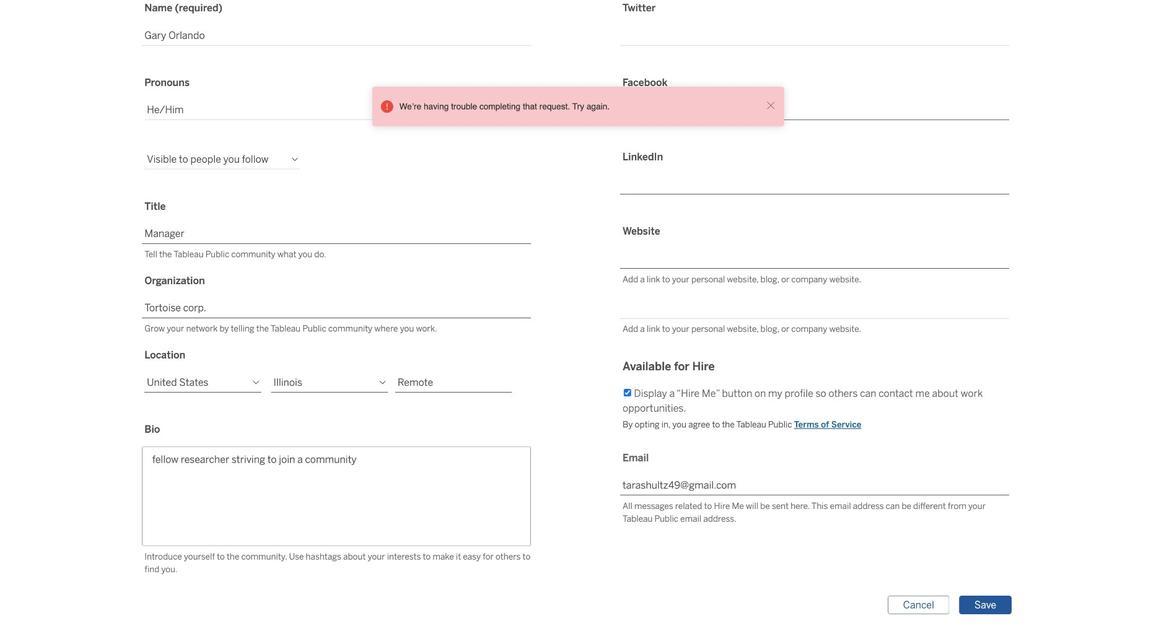 Task type: locate. For each thing, give the bounding box(es) containing it.
None text field
[[621, 476, 1010, 496]]

alert
[[377, 97, 763, 117]]

Twitter field
[[621, 26, 1010, 46]]

Organization field
[[142, 298, 531, 318]]

4 workbook thumbnail image from the left
[[805, 431, 1012, 559]]

workbook thumbnail image
[[145, 431, 352, 559], [365, 431, 572, 559], [585, 431, 792, 559], [805, 431, 1012, 559]]

1 workbook thumbnail image from the left
[[145, 431, 352, 559]]

2 workbook thumbnail image from the left
[[365, 431, 572, 559]]

Title field
[[142, 224, 531, 244]]

Facebook field
[[621, 100, 1010, 120]]

avatar image
[[145, 120, 244, 219]]

3 workbook thumbnail image from the left
[[585, 431, 792, 559]]

City field
[[395, 373, 512, 393]]

Website field
[[621, 249, 1010, 269]]

None checkbox
[[624, 389, 632, 397]]



Task type: vqa. For each thing, say whether or not it's contained in the screenshot.
Name (required) field
yes



Task type: describe. For each thing, give the bounding box(es) containing it.
LinkedIn field
[[621, 175, 1010, 195]]

Bio text field
[[142, 447, 531, 546]]

featured element
[[155, 441, 208, 460]]

website2 field
[[621, 299, 1010, 319]]

Name (required) field
[[142, 26, 531, 46]]



